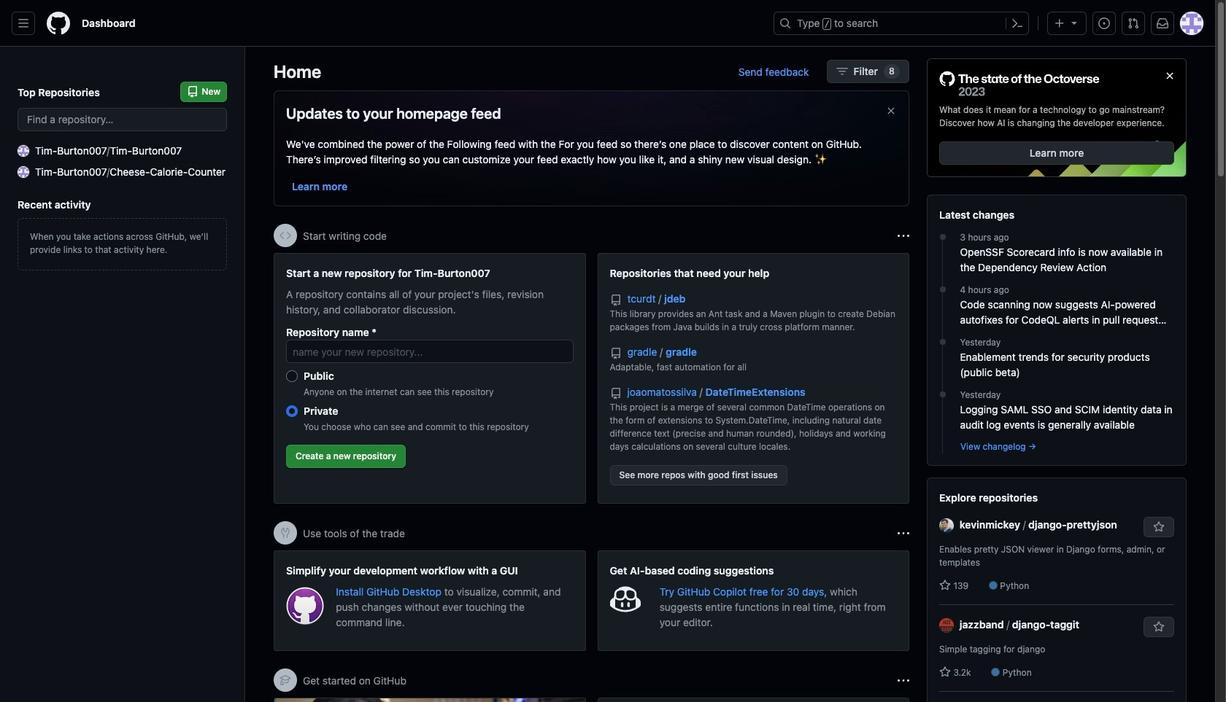 Task type: describe. For each thing, give the bounding box(es) containing it.
homepage image
[[47, 12, 70, 35]]

code image
[[280, 230, 291, 242]]

try the github flow element
[[597, 699, 910, 703]]

close image
[[1164, 70, 1176, 82]]

star image for @kevinmickey profile image
[[939, 580, 951, 592]]

cheese calorie counter image
[[18, 166, 29, 178]]

@jazzband profile image
[[939, 619, 954, 634]]

why am i seeing this? image for try the github flow element
[[898, 676, 910, 687]]

filter image
[[836, 66, 848, 77]]

star image for @jazzband profile icon at the bottom right of page
[[939, 667, 951, 679]]

repositories that need your help element
[[597, 253, 910, 504]]

explore repositories navigation
[[927, 478, 1187, 703]]

name your new repository... text field
[[286, 340, 573, 364]]

what is github? image
[[274, 699, 585, 703]]

mortar board image
[[280, 675, 291, 687]]

github logo image
[[939, 71, 1100, 98]]

tim burton007 image
[[18, 145, 29, 157]]

1 repo image from the top
[[610, 295, 622, 307]]

star this repository image
[[1153, 622, 1165, 634]]

2 dot fill image from the top
[[937, 389, 949, 401]]

triangle down image
[[1069, 17, 1080, 28]]

Top Repositories search field
[[18, 108, 227, 131]]

Find a repository… text field
[[18, 108, 227, 131]]

@kevinmickey profile image
[[939, 519, 954, 534]]

plus image
[[1054, 18, 1066, 29]]

1 dot fill image from the top
[[937, 231, 949, 243]]



Task type: vqa. For each thing, say whether or not it's contained in the screenshot.
1st you
no



Task type: locate. For each thing, give the bounding box(es) containing it.
1 star image from the top
[[939, 580, 951, 592]]

None radio
[[286, 371, 298, 382], [286, 406, 298, 418], [286, 371, 298, 382], [286, 406, 298, 418]]

why am i seeing this? image for get ai-based coding suggestions 'element'
[[898, 528, 910, 540]]

0 vertical spatial dot fill image
[[937, 284, 949, 296]]

explore element
[[927, 58, 1187, 703]]

0 vertical spatial dot fill image
[[937, 231, 949, 243]]

3 why am i seeing this? image from the top
[[898, 676, 910, 687]]

command palette image
[[1012, 18, 1023, 29]]

0 vertical spatial why am i seeing this? image
[[898, 230, 910, 242]]

why am i seeing this? image
[[898, 230, 910, 242], [898, 528, 910, 540], [898, 676, 910, 687]]

1 vertical spatial dot fill image
[[937, 337, 949, 348]]

dot fill image
[[937, 231, 949, 243], [937, 389, 949, 401]]

1 vertical spatial repo image
[[610, 348, 622, 360]]

star image
[[939, 580, 951, 592], [939, 667, 951, 679]]

get ai-based coding suggestions element
[[597, 551, 910, 652]]

0 vertical spatial star image
[[939, 580, 951, 592]]

1 why am i seeing this? image from the top
[[898, 230, 910, 242]]

2 dot fill image from the top
[[937, 337, 949, 348]]

1 vertical spatial dot fill image
[[937, 389, 949, 401]]

2 vertical spatial why am i seeing this? image
[[898, 676, 910, 687]]

repo image
[[610, 295, 622, 307], [610, 348, 622, 360]]

start a new repository element
[[274, 253, 586, 504]]

1 dot fill image from the top
[[937, 284, 949, 296]]

issue opened image
[[1099, 18, 1110, 29]]

dot fill image
[[937, 284, 949, 296], [937, 337, 949, 348]]

why am i seeing this? image for repositories that need your help element
[[898, 230, 910, 242]]

2 star image from the top
[[939, 667, 951, 679]]

what is github? element
[[274, 699, 586, 703]]

1 vertical spatial star image
[[939, 667, 951, 679]]

star image down @jazzband profile icon at the bottom right of page
[[939, 667, 951, 679]]

1 vertical spatial why am i seeing this? image
[[898, 528, 910, 540]]

repo image
[[610, 388, 622, 400]]

git pull request image
[[1128, 18, 1139, 29]]

star image up @jazzband profile icon at the bottom right of page
[[939, 580, 951, 592]]

star this repository image
[[1153, 522, 1165, 534]]

2 repo image from the top
[[610, 348, 622, 360]]

x image
[[885, 105, 897, 117]]

tools image
[[280, 528, 291, 539]]

notifications image
[[1157, 18, 1169, 29]]

simplify your development workflow with a gui element
[[274, 551, 586, 652]]

2 why am i seeing this? image from the top
[[898, 528, 910, 540]]

github desktop image
[[286, 588, 324, 626]]

0 vertical spatial repo image
[[610, 295, 622, 307]]



